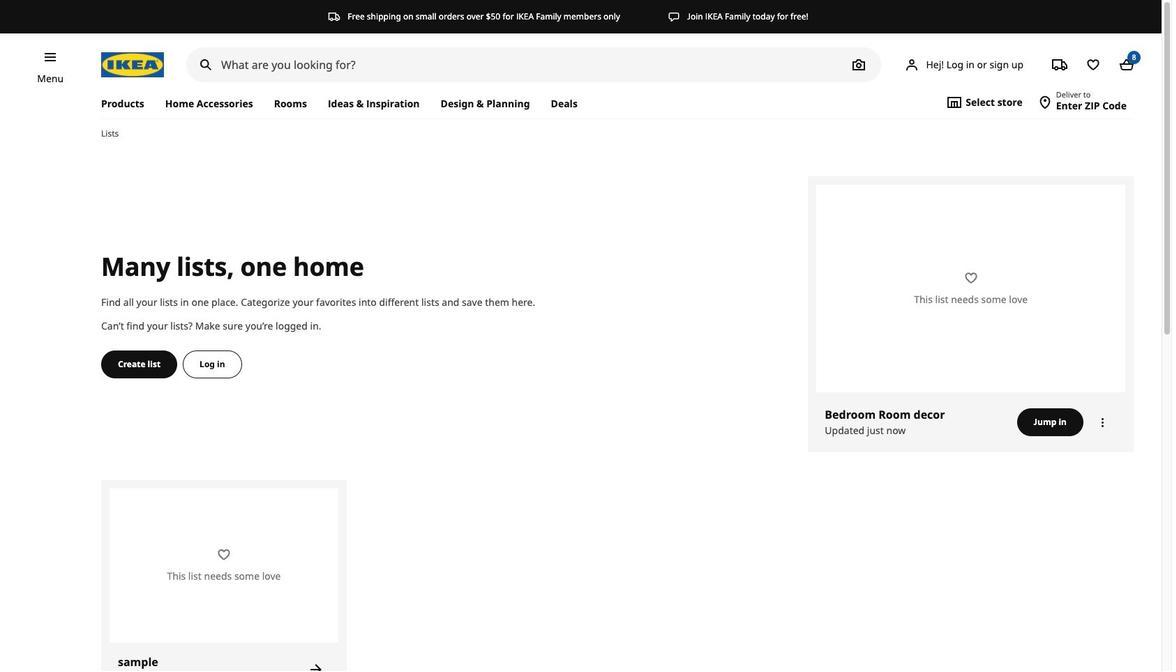 Task type: locate. For each thing, give the bounding box(es) containing it.
ikea logotype, go to start page image
[[101, 52, 164, 77]]

Search by product text field
[[186, 47, 882, 82]]

None search field
[[186, 47, 882, 82]]



Task type: vqa. For each thing, say whether or not it's contained in the screenshot.
'IKEA' to the middle
no



